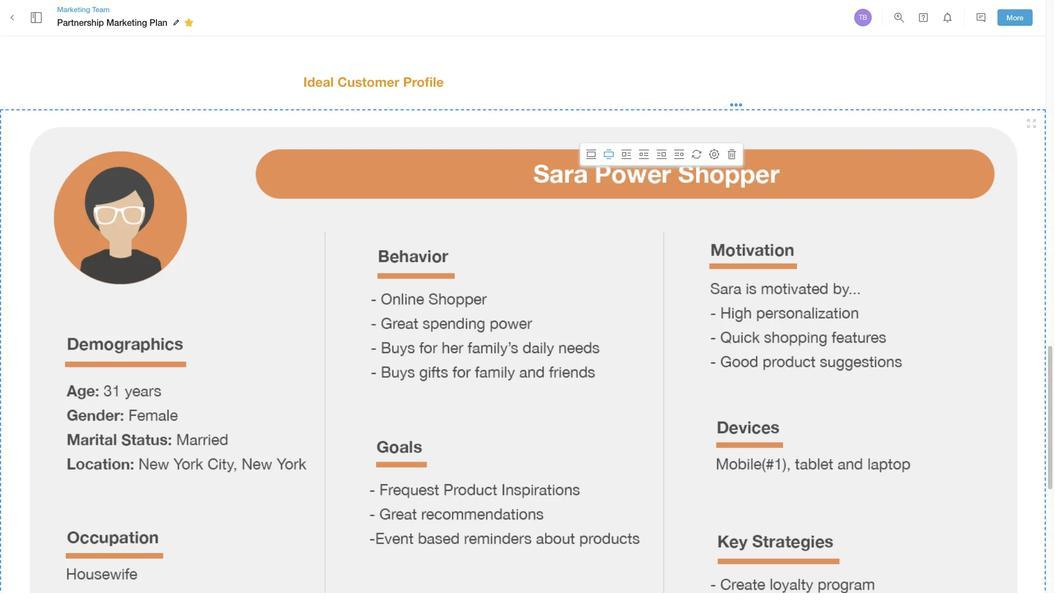 Task type: locate. For each thing, give the bounding box(es) containing it.
0 horizontal spatial marketing
[[57, 5, 90, 14]]

1 vertical spatial marketing
[[106, 17, 147, 27]]

more
[[1007, 13, 1024, 22]]

marketing
[[57, 5, 90, 14], [106, 17, 147, 27]]

tb button
[[853, 7, 874, 28]]

marketing down marketing team link
[[106, 17, 147, 27]]

tb
[[860, 14, 868, 21]]

marketing up partnership
[[57, 5, 90, 14]]

team
[[92, 5, 110, 14]]

remove favorite image
[[182, 16, 196, 29]]



Task type: describe. For each thing, give the bounding box(es) containing it.
ideal
[[304, 74, 334, 89]]

marketing team link
[[57, 4, 197, 14]]

0 vertical spatial marketing
[[57, 5, 90, 14]]

partnership marketing plan
[[57, 17, 168, 27]]

plan
[[150, 17, 168, 27]]

profile
[[403, 74, 444, 89]]

partnership
[[57, 17, 104, 27]]

more button
[[998, 9, 1033, 26]]

marketing team
[[57, 5, 110, 14]]

ideal customer profile
[[304, 74, 444, 89]]

customer
[[338, 74, 400, 89]]

1 horizontal spatial marketing
[[106, 17, 147, 27]]



Task type: vqa. For each thing, say whether or not it's contained in the screenshot.
Project Management Plan
no



